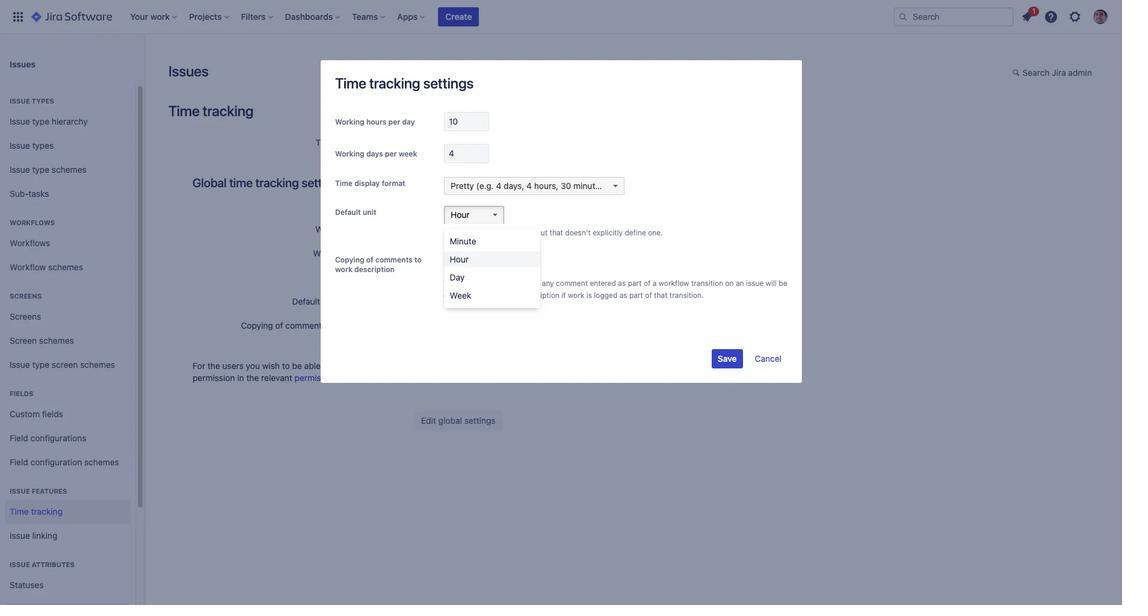 Task type: vqa. For each thing, say whether or not it's contained in the screenshot.
'permission' to the right
yes



Task type: describe. For each thing, give the bounding box(es) containing it.
pretty (e.g. 4 days, 4 hours, 30 minutes) inside "time tracking settings" dialog
[[451, 181, 608, 191]]

days, inside "time tracking settings" dialog
[[504, 181, 524, 191]]

week for time tracking settings
[[399, 149, 417, 158]]

for inside "time tracking settings" dialog
[[505, 228, 514, 237]]

this for time
[[459, 228, 471, 237]]

2 permission from the left
[[295, 373, 337, 383]]

create banner
[[0, 0, 1123, 34]]

1 vertical spatial comments
[[286, 320, 326, 331]]

types
[[32, 140, 54, 150]]

configurations
[[30, 433, 86, 443]]

jira
[[1053, 67, 1067, 78]]

type for hierarchy
[[32, 116, 49, 126]]

1 vertical spatial pretty
[[415, 272, 441, 282]]

workflows group
[[5, 206, 131, 283]]

workflow schemes link
[[5, 255, 131, 279]]

hour inside "time tracking settings" dialog
[[451, 210, 470, 220]]

0 vertical spatial is
[[503, 279, 509, 288]]

be inside for the users you wish to be able to log work on issues, ensure that they have the permission in the relevant permission scheme .
[[292, 361, 302, 371]]

settings for time tracking settings
[[423, 75, 474, 92]]

create
[[446, 11, 472, 21]]

workflow
[[10, 262, 46, 272]]

default unit
[[335, 208, 376, 217]]

tasks
[[29, 188, 49, 198]]

search
[[1023, 67, 1050, 78]]

ensure
[[410, 361, 436, 371]]

1 vertical spatial (e.g.
[[443, 272, 463, 282]]

copied
[[443, 291, 467, 300]]

0 horizontal spatial hours,
[[505, 272, 531, 282]]

default for global time tracking settings
[[292, 296, 320, 306]]

days for time tracking settings
[[366, 149, 383, 158]]

field configurations link
[[5, 426, 131, 450]]

screen schemes link
[[5, 329, 131, 353]]

1 permission from the left
[[193, 373, 235, 383]]

be inside when this option is enabled, any comment entered as part of a workflow transition on an issue will be copied to the work log description if work is logged as part of that transition.
[[779, 279, 788, 288]]

day
[[450, 272, 465, 282]]

0 vertical spatial part
[[628, 279, 642, 288]]

permission scheme link
[[295, 373, 370, 383]]

issue types
[[10, 97, 54, 105]]

cancel button
[[749, 349, 788, 368]]

this for option
[[465, 279, 478, 288]]

issue types
[[10, 140, 54, 150]]

log inside for the users you wish to be able to log work on issues, ensure that they have the permission in the relevant permission scheme .
[[333, 361, 345, 371]]

comment
[[556, 279, 588, 288]]

time inside time tracking 'link'
[[10, 506, 29, 516]]

fields group
[[5, 377, 131, 478]]

statuses
[[10, 580, 44, 590]]

week for global time tracking settings
[[383, 248, 403, 258]]

field configuration schemes link
[[5, 450, 131, 474]]

per down default unit
[[374, 224, 387, 234]]

time tracking settings dialog
[[321, 60, 802, 514]]

global time tracking settings
[[193, 176, 345, 190]]

description inside when this option is enabled, any comment entered as part of a workflow transition on an issue will be copied to the work log description if work is logged as part of that transition.
[[521, 291, 560, 300]]

relevant
[[261, 373, 292, 383]]

schemes up the issue type screen schemes
[[39, 335, 74, 345]]

issue type hierarchy
[[10, 116, 88, 126]]

when this option is enabled, any comment entered as part of a workflow transition on an issue will be copied to the work log description if work is logged as part of that transition.
[[443, 279, 788, 300]]

issue types link
[[5, 134, 131, 158]]

save button
[[712, 349, 743, 368]]

issue for issue type schemes
[[10, 164, 30, 174]]

for
[[193, 361, 205, 371]]

custom fields link
[[5, 402, 131, 426]]

issue features
[[10, 487, 67, 495]]

issue features group
[[5, 474, 131, 552]]

minutes) inside "time tracking settings" dialog
[[574, 181, 608, 191]]

edit global settings button
[[415, 411, 502, 431]]

of left the transition.
[[645, 291, 652, 300]]

one.
[[648, 228, 663, 237]]

screens for screens link at left bottom
[[10, 311, 41, 321]]

1 vertical spatial for
[[339, 296, 350, 306]]

field configuration schemes
[[10, 457, 119, 467]]

fields
[[10, 390, 33, 397]]

type for screen
[[32, 359, 49, 369]]

workflows for 'workflows' link
[[10, 238, 50, 248]]

1 horizontal spatial issues
[[169, 63, 209, 79]]

scheme
[[340, 373, 370, 383]]

Search field
[[894, 7, 1015, 26]]

on inside for the users you wish to be able to log work on issues, ensure that they have the permission in the relevant permission scheme .
[[369, 361, 378, 371]]

attributes
[[32, 561, 75, 568]]

edit
[[421, 415, 436, 426]]

format for global time tracking settings
[[378, 272, 403, 282]]

0 horizontal spatial minute
[[415, 296, 444, 306]]

of left a
[[644, 279, 651, 288]]

issue type screen schemes link
[[5, 353, 131, 377]]

0 horizontal spatial copying
[[241, 320, 273, 331]]

none text field inside "time tracking settings" dialog
[[444, 112, 489, 131]]

global
[[439, 415, 462, 426]]

issue
[[746, 279, 764, 288]]

work down 'option' at the top
[[490, 291, 507, 300]]

use this time unit for any input that doesn't explicitly define one.
[[443, 228, 663, 237]]

jira provided time tracking link
[[415, 137, 566, 155]]

4 left 'enabled,'
[[497, 272, 503, 282]]

1 vertical spatial as
[[620, 291, 627, 300]]

that inside when this option is enabled, any comment entered as part of a workflow transition on an issue will be copied to the work log description if work is logged as part of that transition.
[[654, 291, 668, 300]]

option
[[480, 279, 501, 288]]

description inside copying of comments to work description
[[354, 265, 395, 274]]

to down default unit for time tracking
[[329, 320, 336, 331]]

unit for global time tracking settings
[[323, 296, 337, 306]]

per up provider
[[388, 117, 400, 126]]

pretty inside "time tracking settings" dialog
[[451, 181, 474, 191]]

0 horizontal spatial issues
[[10, 59, 35, 69]]

types
[[32, 97, 54, 105]]

time tracking provider
[[316, 137, 403, 148]]

working days per week for global time tracking settings
[[313, 248, 403, 258]]

will
[[766, 279, 777, 288]]

provider
[[371, 137, 403, 148]]

0 vertical spatial that
[[550, 228, 563, 237]]

1 vertical spatial days,
[[473, 272, 495, 282]]

they
[[456, 361, 473, 371]]

schemes inside fields group
[[84, 457, 119, 467]]

screen schemes
[[10, 335, 74, 345]]

create button
[[439, 7, 480, 26]]

define
[[625, 228, 646, 237]]

tracking inside 'link'
[[31, 506, 63, 516]]

hours, inside pretty (e.g. 4 days, 4 hours, 30 minutes) link
[[534, 181, 559, 191]]

an
[[736, 279, 744, 288]]

2 horizontal spatial unit
[[490, 228, 503, 237]]

wish
[[262, 361, 280, 371]]

jira
[[422, 140, 440, 151]]

none text field inside "time tracking settings" dialog
[[444, 144, 489, 163]]

time tracking settings
[[335, 75, 474, 92]]

day for global time tracking settings
[[389, 224, 403, 234]]

to inside when this option is enabled, any comment entered as part of a workflow transition on an issue will be copied to the work log description if work is logged as part of that transition.
[[469, 291, 475, 300]]

the right in
[[247, 373, 259, 383]]

1 vertical spatial hour
[[450, 254, 469, 264]]

hours for global time tracking settings
[[350, 224, 372, 234]]

issue type schemes link
[[5, 158, 131, 182]]

transition.
[[670, 291, 704, 300]]

to left the copy comment to work description checkbox
[[414, 255, 422, 264]]

search jira admin link
[[1007, 64, 1099, 83]]

entered
[[590, 279, 616, 288]]

format for time tracking settings
[[382, 179, 405, 188]]

days for global time tracking settings
[[348, 248, 366, 258]]

issue for issue type screen schemes
[[10, 359, 30, 369]]

work down default unit for time tracking
[[339, 320, 358, 331]]

time tracking link
[[5, 500, 131, 524]]

.
[[370, 373, 372, 383]]

sub-tasks
[[10, 188, 49, 198]]

search jira admin
[[1023, 67, 1093, 78]]

5
[[415, 248, 421, 258]]

type for schemes
[[32, 164, 49, 174]]

edit global settings
[[421, 415, 496, 426]]

issue type schemes
[[10, 164, 87, 174]]

admin
[[1069, 67, 1093, 78]]

if
[[562, 291, 566, 300]]

time tracking inside 'link'
[[10, 506, 63, 516]]

pretty (e.g. 4 days, 4 hours, 30 minutes) link
[[444, 177, 625, 195]]

1 vertical spatial settings
[[302, 176, 345, 190]]

the inside when this option is enabled, any comment entered as part of a workflow transition on an issue will be copied to the work log description if work is logged as part of that transition.
[[477, 291, 488, 300]]

time inside dialog
[[473, 228, 488, 237]]

of up the wish
[[275, 320, 283, 331]]

provided
[[442, 140, 476, 151]]

1 horizontal spatial minute
[[450, 236, 477, 246]]

when
[[443, 279, 463, 288]]

custom fields
[[10, 409, 63, 419]]

per down provider
[[385, 149, 397, 158]]

time display format for time tracking settings
[[335, 179, 405, 188]]

transition
[[691, 279, 724, 288]]

sub-tasks link
[[5, 182, 131, 206]]

small image
[[476, 148, 486, 158]]



Task type: locate. For each thing, give the bounding box(es) containing it.
1 vertical spatial copying of comments to work description
[[241, 320, 403, 331]]

tracking
[[369, 75, 420, 92], [203, 102, 254, 119], [337, 137, 369, 148], [498, 140, 529, 151], [256, 176, 299, 190], [372, 296, 403, 306], [31, 506, 63, 516]]

working days per week down default unit
[[313, 248, 403, 258]]

1 vertical spatial week
[[383, 248, 403, 258]]

1 vertical spatial copying
[[241, 320, 273, 331]]

5 issue from the top
[[10, 359, 30, 369]]

1 horizontal spatial hours,
[[534, 181, 559, 191]]

0 vertical spatial be
[[779, 279, 788, 288]]

format up default unit for time tracking
[[378, 272, 403, 282]]

you
[[246, 361, 260, 371]]

0 vertical spatial 30
[[561, 181, 571, 191]]

this right use
[[459, 228, 471, 237]]

primary element
[[7, 0, 894, 33]]

hour
[[451, 210, 470, 220], [450, 254, 469, 264]]

1 vertical spatial part
[[629, 291, 643, 300]]

display for global time tracking settings
[[348, 272, 375, 282]]

0 vertical spatial week
[[399, 149, 417, 158]]

1 vertical spatial minutes)
[[547, 272, 584, 282]]

workflow
[[659, 279, 689, 288]]

display
[[354, 179, 380, 188], [348, 272, 375, 282]]

0 horizontal spatial pretty
[[415, 272, 441, 282]]

hours inside "time tracking settings" dialog
[[366, 117, 386, 126]]

1 horizontal spatial unit
[[363, 208, 376, 217]]

configuration
[[30, 457, 82, 467]]

default for time tracking settings
[[335, 208, 361, 217]]

pretty
[[451, 181, 474, 191], [415, 272, 441, 282]]

2 issue from the top
[[10, 116, 30, 126]]

any right 'enabled,'
[[542, 279, 554, 288]]

field down 'custom' on the bottom left of the page
[[10, 433, 28, 443]]

workflows link
[[5, 231, 131, 255]]

copying of comments to work description up default unit for time tracking
[[335, 255, 422, 274]]

0 vertical spatial copying
[[335, 255, 364, 264]]

days, right day on the left
[[473, 272, 495, 282]]

explicitly
[[593, 228, 623, 237]]

1 vertical spatial hours,
[[505, 272, 531, 282]]

day for time tracking settings
[[402, 117, 415, 126]]

for
[[505, 228, 514, 237], [339, 296, 350, 306]]

0 vertical spatial as
[[618, 279, 626, 288]]

work up scheme
[[347, 361, 366, 371]]

2 vertical spatial description
[[360, 320, 403, 331]]

issue linking link
[[5, 524, 131, 548]]

that
[[550, 228, 563, 237], [654, 291, 668, 300], [438, 361, 454, 371]]

is right 'option' at the top
[[503, 279, 509, 288]]

is left logged
[[587, 291, 592, 300]]

0 horizontal spatial days
[[348, 248, 366, 258]]

be left able
[[292, 361, 302, 371]]

30
[[561, 181, 571, 191], [534, 272, 545, 282]]

hours for time tracking settings
[[366, 117, 386, 126]]

working hours per day for time tracking settings
[[335, 117, 415, 126]]

1 vertical spatial working hours per day
[[316, 224, 403, 234]]

1 vertical spatial field
[[10, 457, 28, 467]]

screens group
[[5, 279, 131, 381]]

workflows for workflows 'group'
[[10, 219, 55, 226]]

logged
[[594, 291, 618, 300]]

6 issue from the top
[[10, 487, 30, 495]]

1 vertical spatial 30
[[534, 272, 545, 282]]

issue for issue attributes
[[10, 561, 30, 568]]

4 issue from the top
[[10, 164, 30, 174]]

working hours per day inside "time tracking settings" dialog
[[335, 117, 415, 126]]

week left "5"
[[383, 248, 403, 258]]

2 field from the top
[[10, 457, 28, 467]]

screen
[[10, 335, 37, 345]]

4 up hour link
[[496, 181, 501, 191]]

days down default unit
[[348, 248, 366, 258]]

a
[[653, 279, 657, 288]]

the
[[477, 291, 488, 300], [208, 361, 220, 371], [496, 361, 508, 371], [247, 373, 259, 383]]

1 horizontal spatial pretty
[[451, 181, 474, 191]]

format inside "time tracking settings" dialog
[[382, 179, 405, 188]]

0 horizontal spatial that
[[438, 361, 454, 371]]

cancel
[[755, 353, 782, 364]]

issue inside group
[[10, 561, 30, 568]]

default unit for time tracking
[[292, 296, 403, 306]]

Copy comment to work description checkbox
[[444, 255, 468, 267]]

time display format up default unit
[[335, 179, 405, 188]]

copying inside copying of comments to work description
[[335, 255, 364, 264]]

0 vertical spatial minute
[[450, 236, 477, 246]]

0 horizontal spatial any
[[516, 228, 528, 237]]

time display format inside "time tracking settings" dialog
[[335, 179, 405, 188]]

format
[[382, 179, 405, 188], [378, 272, 403, 282]]

0 vertical spatial type
[[32, 116, 49, 126]]

settings for edit global settings
[[465, 415, 496, 426]]

type inside issue type hierarchy link
[[32, 116, 49, 126]]

pretty (e.g. 4 days, 4 hours, 30 minutes) up week
[[415, 272, 584, 282]]

issue attributes
[[10, 561, 75, 568]]

1 vertical spatial type
[[32, 164, 49, 174]]

that down a
[[654, 291, 668, 300]]

1 vertical spatial screens
[[10, 311, 41, 321]]

able
[[304, 361, 321, 371]]

doesn't
[[565, 228, 591, 237]]

issue type screen schemes
[[10, 359, 115, 369]]

field configurations
[[10, 433, 86, 443]]

default
[[335, 208, 361, 217], [292, 296, 320, 306]]

0 vertical spatial working days per week
[[335, 149, 417, 158]]

1 horizontal spatial any
[[542, 279, 554, 288]]

0 vertical spatial log
[[509, 291, 519, 300]]

hours up provider
[[366, 117, 386, 126]]

1 horizontal spatial that
[[550, 228, 563, 237]]

2 vertical spatial that
[[438, 361, 454, 371]]

that inside for the users you wish to be able to log work on issues, ensure that they have the permission in the relevant permission scheme .
[[438, 361, 454, 371]]

1 vertical spatial format
[[378, 272, 403, 282]]

schemes inside issue types group
[[52, 164, 87, 174]]

features
[[32, 487, 67, 495]]

0 vertical spatial screens
[[10, 292, 42, 300]]

part left a
[[628, 279, 642, 288]]

description down default unit for time tracking
[[360, 320, 403, 331]]

comments inside copying of comments to work description
[[375, 255, 413, 264]]

minute up the copy comment to work description checkbox
[[450, 236, 477, 246]]

save
[[718, 353, 737, 364]]

be
[[779, 279, 788, 288], [292, 361, 302, 371]]

30 left comment
[[534, 272, 545, 282]]

4 right when
[[465, 272, 470, 282]]

minutes) up doesn't
[[574, 181, 608, 191]]

1 vertical spatial on
[[369, 361, 378, 371]]

0 horizontal spatial permission
[[193, 373, 235, 383]]

field for field configuration schemes
[[10, 457, 28, 467]]

1 horizontal spatial for
[[505, 228, 514, 237]]

display up default unit
[[354, 179, 380, 188]]

screens for screens group
[[10, 292, 42, 300]]

0 vertical spatial working hours per day
[[335, 117, 415, 126]]

type left the screen in the left of the page
[[32, 359, 49, 369]]

issue for issue types
[[10, 140, 30, 150]]

0 horizontal spatial be
[[292, 361, 302, 371]]

hour up day on the left
[[450, 254, 469, 264]]

to right "copied"
[[469, 291, 475, 300]]

0 vertical spatial minutes)
[[574, 181, 608, 191]]

display up default unit for time tracking
[[348, 272, 375, 282]]

working days per week for time tracking settings
[[335, 149, 417, 158]]

any for enabled,
[[542, 279, 554, 288]]

2 workflows from the top
[[10, 238, 50, 248]]

working hours per day down default unit
[[316, 224, 403, 234]]

pretty (e.g. 4 days, 4 hours, 30 minutes) up input
[[451, 181, 608, 191]]

days down provider
[[366, 149, 383, 158]]

sub-
[[10, 188, 29, 198]]

30 up doesn't
[[561, 181, 571, 191]]

1 vertical spatial workflows
[[10, 238, 50, 248]]

this inside when this option is enabled, any comment entered as part of a workflow transition on an issue will be copied to the work log description if work is logged as part of that transition.
[[465, 279, 478, 288]]

schemes right the screen in the left of the page
[[80, 359, 115, 369]]

copying up you
[[241, 320, 273, 331]]

1 vertical spatial this
[[465, 279, 478, 288]]

the right the for
[[208, 361, 220, 371]]

1 issue from the top
[[10, 97, 30, 105]]

1 vertical spatial description
[[521, 291, 560, 300]]

days inside "time tracking settings" dialog
[[366, 149, 383, 158]]

part right logged
[[629, 291, 643, 300]]

copying of comments to work description inside "time tracking settings" dialog
[[335, 255, 422, 274]]

2 horizontal spatial that
[[654, 291, 668, 300]]

0 vertical spatial description
[[354, 265, 395, 274]]

per left "5"
[[368, 248, 381, 258]]

0 vertical spatial copying of comments to work description
[[335, 255, 422, 274]]

week down provider
[[399, 149, 417, 158]]

as right entered
[[618, 279, 626, 288]]

display inside "time tracking settings" dialog
[[354, 179, 380, 188]]

be right will
[[779, 279, 788, 288]]

on up .
[[369, 361, 378, 371]]

permission down able
[[295, 373, 337, 383]]

workflow schemes
[[10, 262, 83, 272]]

copying
[[335, 255, 364, 264], [241, 320, 273, 331]]

0 vertical spatial field
[[10, 433, 28, 443]]

0 horizontal spatial log
[[333, 361, 345, 371]]

hour up use
[[451, 210, 470, 220]]

0 horizontal spatial for
[[339, 296, 350, 306]]

jira software image
[[31, 9, 112, 24], [31, 9, 112, 24]]

0 horizontal spatial time tracking
[[10, 506, 63, 516]]

unit
[[363, 208, 376, 217], [490, 228, 503, 237], [323, 296, 337, 306]]

time
[[478, 140, 495, 151], [229, 176, 253, 190], [473, 228, 488, 237], [353, 296, 370, 306]]

week inside "time tracking settings" dialog
[[399, 149, 417, 158]]

working days per week inside "time tracking settings" dialog
[[335, 149, 417, 158]]

copying of comments to work description down default unit for time tracking
[[241, 320, 403, 331]]

jira provided time tracking
[[422, 140, 529, 151]]

0 vertical spatial time display format
[[335, 179, 405, 188]]

to up permission scheme link on the bottom left
[[323, 361, 331, 371]]

screen
[[52, 359, 78, 369]]

hour link
[[444, 206, 504, 224]]

0 vertical spatial comments
[[375, 255, 413, 264]]

(e.g. inside "time tracking settings" dialog
[[476, 181, 494, 191]]

work right if
[[568, 291, 585, 300]]

0 vertical spatial day
[[402, 117, 415, 126]]

search image
[[899, 12, 909, 21]]

issue types group
[[5, 84, 131, 210]]

global
[[193, 176, 227, 190]]

4
[[496, 181, 501, 191], [527, 181, 532, 191], [465, 272, 470, 282], [497, 272, 503, 282]]

issue for issue type hierarchy
[[10, 116, 30, 126]]

issue attributes group
[[5, 548, 131, 605]]

(e.g.
[[476, 181, 494, 191], [443, 272, 463, 282]]

0 vertical spatial any
[[516, 228, 528, 237]]

0 vertical spatial time tracking
[[169, 102, 254, 119]]

display for time tracking settings
[[354, 179, 380, 188]]

screens up 'screen'
[[10, 311, 41, 321]]

issue inside screens group
[[10, 359, 30, 369]]

0 vertical spatial pretty (e.g. 4 days, 4 hours, 30 minutes)
[[451, 181, 608, 191]]

1 horizontal spatial days,
[[504, 181, 524, 191]]

day
[[402, 117, 415, 126], [389, 224, 403, 234]]

screens link
[[5, 305, 131, 329]]

4 up input
[[527, 181, 532, 191]]

settings inside edit global settings button
[[465, 415, 496, 426]]

days, down jira provided time tracking link
[[504, 181, 524, 191]]

1 vertical spatial any
[[542, 279, 554, 288]]

comments up able
[[286, 320, 326, 331]]

pretty up hour link
[[451, 181, 474, 191]]

0 horizontal spatial on
[[369, 361, 378, 371]]

schemes down field configurations 'link'
[[84, 457, 119, 467]]

of up default unit for time tracking
[[366, 255, 373, 264]]

on inside when this option is enabled, any comment entered as part of a workflow transition on an issue will be copied to the work log description if work is logged as part of that transition.
[[726, 279, 734, 288]]

for the users you wish to be able to log work on issues, ensure that they have the permission in the relevant permission scheme .
[[193, 361, 511, 383]]

minutes) up if
[[547, 272, 584, 282]]

time display format
[[335, 179, 405, 188], [327, 272, 403, 282]]

1 vertical spatial that
[[654, 291, 668, 300]]

hours, up use this time unit for any input that doesn't explicitly define one. at the top of page
[[534, 181, 559, 191]]

1 workflows from the top
[[10, 219, 55, 226]]

custom
[[10, 409, 40, 419]]

description up default unit for time tracking
[[354, 265, 395, 274]]

3 type from the top
[[32, 359, 49, 369]]

None text field
[[444, 112, 489, 131]]

minute down when
[[415, 296, 444, 306]]

1
[[1033, 6, 1036, 15]]

0 vertical spatial on
[[726, 279, 734, 288]]

1 horizontal spatial comments
[[375, 255, 413, 264]]

log up permission scheme link on the bottom left
[[333, 361, 345, 371]]

1 vertical spatial log
[[333, 361, 345, 371]]

working hours per day
[[335, 117, 415, 126], [316, 224, 403, 234]]

schemes down 'workflows' link
[[48, 262, 83, 272]]

issue for issue types
[[10, 97, 30, 105]]

use
[[443, 228, 457, 237]]

small image
[[1013, 68, 1023, 78]]

default inside "time tracking settings" dialog
[[335, 208, 361, 217]]

1 horizontal spatial 30
[[561, 181, 571, 191]]

type inside 'issue type schemes' link
[[32, 164, 49, 174]]

as right logged
[[620, 291, 627, 300]]

permission down the for
[[193, 373, 235, 383]]

0 horizontal spatial days,
[[473, 272, 495, 282]]

hours down default unit
[[350, 224, 372, 234]]

log down 'enabled,'
[[509, 291, 519, 300]]

in
[[237, 373, 244, 383]]

that right input
[[550, 228, 563, 237]]

work up default unit for time tracking
[[335, 265, 352, 274]]

field for field configurations
[[10, 433, 28, 443]]

1 field from the top
[[10, 433, 28, 443]]

any inside when this option is enabled, any comment entered as part of a workflow transition on an issue will be copied to the work log description if work is logged as part of that transition.
[[542, 279, 554, 288]]

1 vertical spatial is
[[587, 291, 592, 300]]

to
[[414, 255, 422, 264], [469, 291, 475, 300], [329, 320, 336, 331], [282, 361, 290, 371], [323, 361, 331, 371]]

copying of comments to work description
[[335, 255, 422, 274], [241, 320, 403, 331]]

settings
[[423, 75, 474, 92], [302, 176, 345, 190], [465, 415, 496, 426]]

day up provider
[[402, 117, 415, 126]]

1 vertical spatial minute
[[415, 296, 444, 306]]

issue for issue linking
[[10, 530, 30, 540]]

on left an
[[726, 279, 734, 288]]

3 issue from the top
[[10, 140, 30, 150]]

type up tasks
[[32, 164, 49, 174]]

working hours per day for global time tracking settings
[[316, 224, 403, 234]]

1 horizontal spatial days
[[366, 149, 383, 158]]

1 type from the top
[[32, 116, 49, 126]]

screens
[[10, 292, 42, 300], [10, 311, 41, 321]]

1 vertical spatial be
[[292, 361, 302, 371]]

is
[[503, 279, 509, 288], [587, 291, 592, 300]]

7 issue from the top
[[10, 530, 30, 540]]

time display format for global time tracking settings
[[327, 272, 403, 282]]

day left use
[[389, 224, 403, 234]]

this right day on the left
[[465, 279, 478, 288]]

tracking inside dialog
[[369, 75, 420, 92]]

2 type from the top
[[32, 164, 49, 174]]

minutes)
[[574, 181, 608, 191], [547, 272, 584, 282]]

issue
[[10, 97, 30, 105], [10, 116, 30, 126], [10, 140, 30, 150], [10, 164, 30, 174], [10, 359, 30, 369], [10, 487, 30, 495], [10, 530, 30, 540], [10, 561, 30, 568]]

1 vertical spatial default
[[292, 296, 320, 306]]

settings inside "time tracking settings" dialog
[[423, 75, 474, 92]]

type inside issue type screen schemes link
[[32, 359, 49, 369]]

input
[[530, 228, 548, 237]]

30 inside "time tracking settings" dialog
[[561, 181, 571, 191]]

None text field
[[444, 144, 489, 163]]

0 vertical spatial format
[[382, 179, 405, 188]]

working hours per day up provider
[[335, 117, 415, 126]]

issue for issue features
[[10, 487, 30, 495]]

any left input
[[516, 228, 528, 237]]

permission
[[193, 373, 235, 383], [295, 373, 337, 383]]

1 horizontal spatial default
[[335, 208, 361, 217]]

format down provider
[[382, 179, 405, 188]]

screens down workflow
[[10, 292, 42, 300]]

1 horizontal spatial on
[[726, 279, 734, 288]]

0 vertical spatial unit
[[363, 208, 376, 217]]

1 horizontal spatial time tracking
[[169, 102, 254, 119]]

minute
[[450, 236, 477, 246], [415, 296, 444, 306]]

0 vertical spatial days,
[[504, 181, 524, 191]]

2 screens from the top
[[10, 311, 41, 321]]

log inside when this option is enabled, any comment entered as part of a workflow transition on an issue will be copied to the work log description if work is logged as part of that transition.
[[509, 291, 519, 300]]

0 horizontal spatial unit
[[323, 296, 337, 306]]

0 vertical spatial this
[[459, 228, 471, 237]]

week
[[450, 290, 472, 300]]

week
[[399, 149, 417, 158], [383, 248, 403, 258]]

schemes down issue types link
[[52, 164, 87, 174]]

work inside for the users you wish to be able to log work on issues, ensure that they have the permission in the relevant permission scheme .
[[347, 361, 366, 371]]

0 horizontal spatial comments
[[286, 320, 326, 331]]

pretty left when
[[415, 272, 441, 282]]

0 vertical spatial settings
[[423, 75, 474, 92]]

(e.g. up hour link
[[476, 181, 494, 191]]

type
[[32, 116, 49, 126], [32, 164, 49, 174], [32, 359, 49, 369]]

time display format up default unit for time tracking
[[327, 272, 403, 282]]

comments
[[375, 255, 413, 264], [286, 320, 326, 331]]

unit for time tracking settings
[[363, 208, 376, 217]]

schemes inside workflows 'group'
[[48, 262, 83, 272]]

1 screens from the top
[[10, 292, 42, 300]]

to right the wish
[[282, 361, 290, 371]]

hours
[[366, 117, 386, 126], [350, 224, 372, 234]]

1 vertical spatial pretty (e.g. 4 days, 4 hours, 30 minutes)
[[415, 272, 584, 282]]

workflows down sub-tasks
[[10, 219, 55, 226]]

statuses link
[[5, 573, 131, 597]]

copying up default unit for time tracking
[[335, 255, 364, 264]]

0 horizontal spatial default
[[292, 296, 320, 306]]

8 issue from the top
[[10, 561, 30, 568]]

field inside 'link'
[[10, 433, 28, 443]]

part
[[628, 279, 642, 288], [629, 291, 643, 300]]

0 horizontal spatial 30
[[534, 272, 545, 282]]

the right have on the bottom left of page
[[496, 361, 508, 371]]

0 vertical spatial for
[[505, 228, 514, 237]]

issues,
[[381, 361, 407, 371]]

issue type hierarchy link
[[5, 110, 131, 134]]

(e.g. down the copy comment to work description checkbox
[[443, 272, 463, 282]]

field up issue features
[[10, 457, 28, 467]]

1 vertical spatial working days per week
[[313, 248, 403, 258]]

1 horizontal spatial log
[[509, 291, 519, 300]]

description down 'enabled,'
[[521, 291, 560, 300]]

0 vertical spatial default
[[335, 208, 361, 217]]

day inside "time tracking settings" dialog
[[402, 117, 415, 126]]

workflows up workflow
[[10, 238, 50, 248]]

comments left "5"
[[375, 255, 413, 264]]

any for for
[[516, 228, 528, 237]]

on
[[726, 279, 734, 288], [369, 361, 378, 371]]

this
[[459, 228, 471, 237], [465, 279, 478, 288]]

2 vertical spatial unit
[[323, 296, 337, 306]]

0 horizontal spatial is
[[503, 279, 509, 288]]



